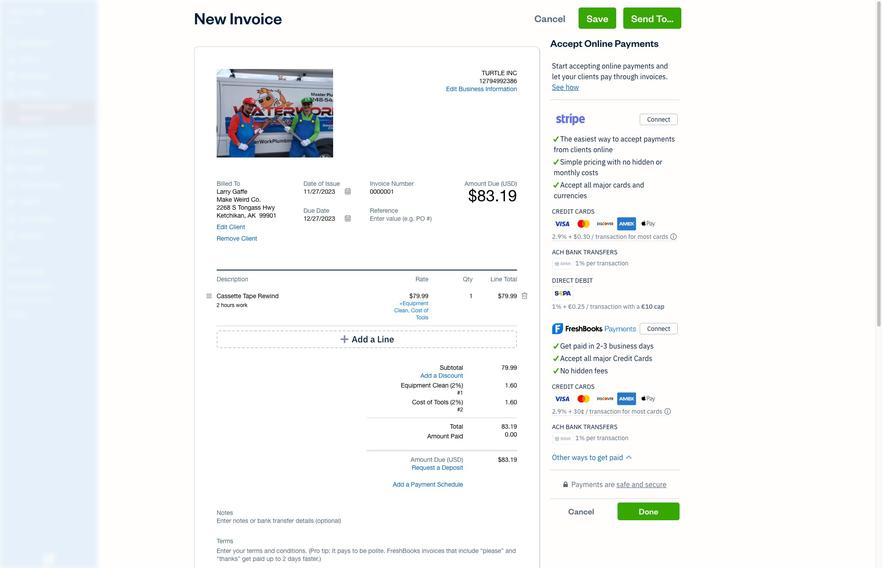 Task type: locate. For each thing, give the bounding box(es) containing it.
Issue date in MM/DD/YYYY format text field
[[303, 188, 357, 195]]

1 horizontal spatial with
[[623, 303, 635, 311]]

1 vertical spatial /
[[586, 303, 589, 311]]

info image
[[670, 233, 677, 240]]

1 check image from the top
[[552, 157, 560, 167]]

clients inside start accepting online payments and let your clients pay through invoices. see how
[[578, 72, 599, 81]]

1 ach bank transfers from the top
[[552, 248, 617, 256]]

paid left in at the right of page
[[573, 342, 587, 351]]

clean inside subtotal add a discount equipment clean (2%) # 1 cost of tools (2%) # 2
[[433, 382, 449, 389]]

1 bank from the top
[[566, 248, 582, 256]]

bank for accept all major cards and currencies
[[566, 248, 582, 256]]

cancel button for save
[[526, 8, 573, 29]]

connect button for the easiest way to accept payments from clients online
[[640, 114, 678, 125]]

2 ach bank transfers from the top
[[552, 424, 617, 432]]

line up line total (usd) text field
[[491, 276, 502, 283]]

online inside start accepting online payments and let your clients pay through invoices. see how
[[602, 62, 621, 70]]

online down way
[[593, 145, 613, 154]]

deposit
[[442, 465, 463, 472]]

2 transfers from the top
[[583, 424, 617, 432]]

a right the plus icon at the bottom left of page
[[370, 334, 375, 345]]

usd inside amount due ( usd ) $83.19
[[503, 180, 515, 187]]

1 horizontal spatial add
[[393, 482, 404, 489]]

# up 2
[[457, 390, 460, 397]]

hidden right no
[[571, 367, 593, 376]]

0 vertical spatial ach bank transfers
[[552, 248, 617, 256]]

all up the "no hidden fees"
[[584, 354, 591, 363]]

0 vertical spatial cost
[[411, 308, 422, 314]]

1 horizontal spatial line
[[491, 276, 502, 283]]

1 vertical spatial discover image
[[596, 393, 615, 406]]

2 vertical spatial due
[[434, 457, 445, 464]]

cancel for done
[[568, 507, 594, 517]]

1 freshbooks payments image from the top
[[552, 111, 589, 128]]

clients inside the easiest way to accept payments from clients online
[[570, 145, 592, 154]]

due inside due date 12/27/2023
[[303, 207, 315, 214]]

30¢
[[574, 408, 584, 416]]

0 vertical spatial transfers
[[583, 248, 617, 256]]

1 horizontal spatial edit
[[446, 86, 457, 93]]

2 bank from the top
[[566, 424, 582, 432]]

date up the issue date in mm/dd/yyyy format text field
[[303, 180, 316, 187]]

per up debit
[[586, 260, 596, 268]]

costs
[[582, 168, 598, 177]]

0 horizontal spatial edit
[[217, 224, 227, 231]]

accept inside accept all major cards and currencies
[[560, 181, 582, 190]]

for for accept all major cards and currencies
[[628, 233, 636, 241]]

bank for no hidden fees
[[566, 424, 582, 432]]

cards left info icon
[[653, 233, 668, 241]]

due inside amount due ( usd ) $83.19
[[488, 180, 499, 187]]

due for $83.19
[[488, 180, 499, 187]]

add left payment
[[393, 482, 404, 489]]

major for cards
[[593, 181, 611, 190]]

rate
[[416, 276, 428, 283]]

2 major from the top
[[593, 354, 611, 363]]

bank image
[[552, 258, 573, 270], [552, 287, 573, 301]]

check image for accept all major credit cards
[[552, 353, 560, 364]]

freshbooks payments image up in at the right of page
[[552, 322, 636, 336]]

team members image
[[7, 268, 95, 276]]

settings image
[[7, 311, 95, 318]]

turtle for turtle inc 12794992386 edit business information
[[482, 70, 505, 77]]

amount inside the amount due ( usd ) request a deposit
[[411, 457, 432, 464]]

project image
[[6, 164, 16, 173]]

amount inside amount due ( usd ) $83.19
[[465, 180, 486, 187]]

1 ach from the top
[[552, 248, 564, 256]]

items and services image
[[7, 283, 95, 290]]

0 horizontal spatial to
[[589, 453, 596, 462]]

1 horizontal spatial to
[[613, 135, 619, 144]]

client right remove
[[241, 235, 257, 242]]

1% up debit
[[575, 260, 585, 268]]

1% per transaction up get
[[575, 435, 629, 443]]

1 credit from the top
[[552, 208, 574, 216]]

edit up remove
[[217, 224, 227, 231]]

1.60 up 83.19
[[505, 399, 517, 406]]

Reference Number text field
[[370, 215, 432, 222]]

cost right ,
[[411, 308, 422, 314]]

1 vertical spatial client
[[241, 235, 257, 242]]

2.9%
[[552, 233, 567, 241], [552, 408, 567, 416]]

0 vertical spatial amount
[[465, 180, 486, 187]]

cards left info image
[[647, 408, 662, 416]]

2 freshbooks payments image from the top
[[552, 322, 636, 336]]

0 vertical spatial 1%
[[575, 260, 585, 268]]

to left get
[[589, 453, 596, 462]]

1 vertical spatial ach bank transfers
[[552, 424, 617, 432]]

clean inside equipment clean
[[394, 308, 408, 314]]

and down simple pricing with no hidden or monthly costs
[[632, 181, 644, 190]]

1 vertical spatial clean
[[433, 382, 449, 389]]

american express image
[[617, 218, 636, 231]]

of inside subtotal add a discount equipment clean (2%) # 1 cost of tools (2%) # 2
[[427, 399, 432, 406]]

0 vertical spatial most
[[638, 233, 652, 241]]

freshbooks payments image for paid
[[552, 322, 636, 336]]

paid
[[451, 433, 463, 440]]

all inside accept all major cards and currencies
[[584, 181, 591, 190]]

( for $83.19
[[501, 180, 503, 187]]

per
[[586, 260, 596, 268], [586, 435, 596, 443]]

usd inside the amount due ( usd ) request a deposit
[[449, 457, 462, 464]]

and up invoices.
[[656, 62, 668, 70]]

2
[[460, 407, 463, 413]]

usd
[[503, 180, 515, 187], [449, 457, 462, 464]]

2 discover image from the top
[[596, 393, 615, 406]]

mastercard image
[[574, 218, 593, 231]]

dashboard image
[[6, 39, 16, 47]]

send
[[631, 12, 654, 24]]

0 horizontal spatial clean
[[394, 308, 408, 314]]

connect up or
[[647, 116, 670, 124]]

0 vertical spatial hidden
[[632, 158, 654, 167]]

amount inside total amount paid
[[427, 433, 449, 440]]

easiest
[[574, 135, 597, 144]]

discover image
[[596, 218, 615, 231], [596, 393, 615, 406]]

1% per transaction for major
[[575, 260, 629, 268]]

total inside total amount paid
[[450, 424, 463, 431]]

inc inside turtle inc 12794992386 edit business information
[[506, 70, 517, 77]]

payments right lock icon
[[571, 480, 603, 489]]

2 ach from the top
[[552, 424, 564, 432]]

ach
[[552, 248, 564, 256], [552, 424, 564, 432]]

bank connections image
[[7, 297, 95, 304]]

bank image
[[552, 433, 573, 445]]

client up the remove client button
[[229, 224, 245, 231]]

2 all from the top
[[584, 354, 591, 363]]

1 (2%) from the top
[[450, 382, 463, 389]]

1 vertical spatial transfers
[[583, 424, 617, 432]]

1 credit cards from the top
[[552, 208, 595, 216]]

invoice
[[230, 8, 282, 28], [370, 180, 390, 187]]

1 all from the top
[[584, 181, 591, 190]]

edit client button
[[217, 223, 245, 231]]

connect
[[647, 116, 670, 124], [647, 325, 670, 333]]

date inside due date 12/27/2023
[[316, 207, 329, 214]]

1 vertical spatial edit
[[217, 224, 227, 231]]

cards down simple pricing with no hidden or monthly costs
[[613, 181, 631, 190]]

0 vertical spatial line
[[491, 276, 502, 283]]

0 horizontal spatial tools
[[416, 315, 428, 321]]

1% right bank icon
[[575, 435, 585, 443]]

bank up bank icon
[[566, 424, 582, 432]]

hidden left or
[[632, 158, 654, 167]]

online up pay
[[602, 62, 621, 70]]

0 horizontal spatial turtle
[[7, 8, 32, 17]]

and inside start accepting online payments and let your clients pay through invoices. see how
[[656, 62, 668, 70]]

0 vertical spatial inc
[[34, 8, 47, 17]]

all for cards
[[584, 181, 591, 190]]

a left discount
[[433, 373, 437, 380]]

inc
[[34, 8, 47, 17], [506, 70, 517, 77]]

2 vertical spatial check image
[[552, 366, 560, 376]]

due inside the amount due ( usd ) request a deposit
[[434, 457, 445, 464]]

client
[[229, 224, 245, 231], [241, 235, 257, 242]]

check image down from
[[552, 157, 560, 167]]

for down american express icon
[[628, 233, 636, 241]]

done
[[639, 507, 658, 517]]

1% per transaction for fees
[[575, 435, 629, 443]]

1 vertical spatial date
[[316, 207, 329, 214]]

0 vertical spatial equipment
[[403, 301, 428, 307]]

a inside the amount due ( usd ) request a deposit
[[437, 465, 440, 472]]

transaction down american express icon
[[595, 233, 627, 241]]

expense image
[[6, 148, 16, 156]]

check image for the easiest way to accept payments from clients online
[[552, 134, 560, 144]]

1 discover image from the top
[[596, 218, 615, 231]]

paid inside 'link'
[[609, 453, 623, 462]]

add inside add a payment schedule dropdown button
[[393, 482, 404, 489]]

1 horizontal spatial due
[[434, 457, 445, 464]]

of
[[318, 180, 324, 187], [424, 308, 428, 314], [427, 399, 432, 406]]

inc inside 'turtle inc owner'
[[34, 8, 47, 17]]

2 check image from the top
[[552, 180, 560, 191]]

2 vertical spatial /
[[586, 408, 588, 416]]

0 horizontal spatial cancel
[[534, 12, 565, 24]]

equipment down item rate (usd) text field
[[403, 301, 428, 307]]

tools down equipment clean
[[416, 315, 428, 321]]

0 vertical spatial 2.9%
[[552, 233, 567, 241]]

1 # from the top
[[457, 390, 460, 397]]

billed
[[217, 180, 232, 187]]

accept up currencies
[[560, 181, 582, 190]]

0 vertical spatial #
[[457, 390, 460, 397]]

most
[[638, 233, 652, 241], [632, 408, 646, 416]]

1 horizontal spatial inc
[[506, 70, 517, 77]]

credit up visa icon
[[552, 208, 574, 216]]

1 major from the top
[[593, 181, 611, 190]]

2 vertical spatial check image
[[552, 353, 560, 364]]

0 vertical spatial clean
[[394, 308, 408, 314]]

check image down get
[[552, 366, 560, 376]]

1 horizontal spatial paid
[[609, 453, 623, 462]]

add
[[352, 334, 368, 345], [420, 373, 432, 380], [393, 482, 404, 489]]

transfers down 2.9% + 30¢ / transaction for most cards
[[583, 424, 617, 432]]

) for request
[[462, 457, 463, 464]]

0 vertical spatial credit cards
[[552, 208, 595, 216]]

1 vertical spatial freshbooks payments image
[[552, 322, 636, 336]]

other ways to get paid
[[552, 453, 623, 462]]

1 horizontal spatial turtle
[[482, 70, 505, 77]]

to
[[234, 180, 240, 187]]

Notes text field
[[217, 517, 517, 525]]

2 per from the top
[[586, 435, 596, 443]]

2 # from the top
[[457, 407, 460, 413]]

cards up mastercard image
[[575, 383, 595, 391]]

with left no
[[607, 158, 621, 167]]

cost down add a discount button at the bottom
[[412, 399, 425, 406]]

payments are safe and secure
[[571, 480, 667, 489]]

discover image for fees
[[596, 393, 615, 406]]

1% left the €0.25
[[552, 303, 561, 311]]

get
[[560, 342, 571, 351]]

turtle up owner
[[7, 8, 32, 17]]

0 vertical spatial to
[[613, 135, 619, 144]]

hwy
[[263, 204, 275, 211]]

add a payment schedule
[[393, 482, 463, 489]]

usd for request
[[449, 457, 462, 464]]

days
[[639, 342, 654, 351]]

2268
[[217, 204, 230, 211]]

transfers
[[583, 248, 617, 256], [583, 424, 617, 432]]

credit
[[552, 208, 574, 216], [552, 383, 574, 391]]

total amount paid
[[427, 424, 463, 440]]

0 horizontal spatial paid
[[573, 342, 587, 351]]

/ for hidden
[[586, 408, 588, 416]]

check image for accept all major cards and currencies
[[552, 180, 560, 191]]

add right the plus icon at the bottom left of page
[[352, 334, 368, 345]]

hidden inside simple pricing with no hidden or monthly costs
[[632, 158, 654, 167]]

2 vertical spatial accept
[[560, 354, 582, 363]]

transaction for 30¢
[[589, 408, 621, 416]]

1 vertical spatial add
[[420, 373, 432, 380]]

add for payment
[[393, 482, 404, 489]]

1 horizontal spatial tools
[[434, 399, 449, 406]]

check image
[[552, 157, 560, 167], [552, 180, 560, 191], [552, 366, 560, 376]]

1 vertical spatial with
[[623, 303, 635, 311]]

0 vertical spatial /
[[592, 233, 594, 241]]

add inside add a line 'button'
[[352, 334, 368, 345]]

check image
[[552, 134, 560, 144], [552, 341, 560, 352], [552, 353, 560, 364]]

2 vertical spatial 1%
[[575, 435, 585, 443]]

1 vertical spatial bank image
[[552, 287, 573, 301]]

2 connect from the top
[[647, 325, 670, 333]]

1 vertical spatial line
[[377, 334, 394, 345]]

2 credit cards from the top
[[552, 383, 595, 391]]

line
[[491, 276, 502, 283], [377, 334, 394, 345]]

paid left chevronup image
[[609, 453, 623, 462]]

cap
[[654, 303, 665, 311]]

ach bank transfers down $0.30 on the top of the page
[[552, 248, 617, 256]]

major down costs
[[593, 181, 611, 190]]

with
[[607, 158, 621, 167], [623, 303, 635, 311]]

2.9% down visa image
[[552, 408, 567, 416]]

83.19
[[502, 424, 517, 431]]

1 check image from the top
[[552, 134, 560, 144]]

ach bank transfers down the 30¢
[[552, 424, 617, 432]]

debit
[[575, 277, 593, 285]]

0 vertical spatial turtle
[[7, 8, 32, 17]]

credit cards
[[552, 208, 595, 216], [552, 383, 595, 391]]

of inside , cost of tools
[[424, 308, 428, 314]]

1 vertical spatial most
[[632, 408, 646, 416]]

0 vertical spatial 1.60
[[505, 382, 517, 389]]

2 1% per transaction from the top
[[575, 435, 629, 443]]

a left payment
[[406, 482, 409, 489]]

2 2.9% from the top
[[552, 408, 567, 416]]

2 credit from the top
[[552, 383, 574, 391]]

1 connect button from the top
[[640, 114, 678, 125]]

1 horizontal spatial cancel
[[568, 507, 594, 517]]

(2%) up 1
[[450, 382, 463, 389]]

way
[[598, 135, 611, 144]]

2.9% down visa icon
[[552, 233, 567, 241]]

inc for turtle inc 12794992386 edit business information
[[506, 70, 517, 77]]

bank image down direct
[[552, 287, 573, 301]]

freshbooks payments image for easiest
[[552, 111, 589, 128]]

2 cards from the top
[[575, 383, 595, 391]]

apple pay image
[[639, 393, 658, 406]]

( inside the amount due ( usd ) request a deposit
[[447, 457, 449, 464]]

0 horizontal spatial line
[[377, 334, 394, 345]]

accepting
[[569, 62, 600, 70]]

/ for all
[[592, 233, 594, 241]]

( inside amount due ( usd ) $83.19
[[501, 180, 503, 187]]

1 vertical spatial to
[[589, 453, 596, 462]]

payments
[[623, 62, 654, 70], [644, 135, 675, 144]]

discount
[[439, 373, 463, 380]]

0 vertical spatial $83.19
[[468, 187, 517, 205]]

to
[[613, 135, 619, 144], [589, 453, 596, 462]]

cost inside , cost of tools
[[411, 308, 422, 314]]

0 vertical spatial of
[[318, 180, 324, 187]]

1 vertical spatial 2.9%
[[552, 408, 567, 416]]

major inside accept all major cards and currencies
[[593, 181, 611, 190]]

freshbooks payments image up the
[[552, 111, 589, 128]]

clients down easiest
[[570, 145, 592, 154]]

of left issue
[[318, 180, 324, 187]]

report image
[[6, 232, 16, 241]]

connect button up "accept"
[[640, 114, 678, 125]]

and for start accepting online payments and let your clients pay through invoices. see how
[[656, 62, 668, 70]]

0 vertical spatial usd
[[503, 180, 515, 187]]

other ways to get paid link
[[552, 453, 633, 463]]

0 vertical spatial accept
[[550, 37, 582, 49]]

connect for the easiest way to accept payments from clients online
[[647, 116, 670, 124]]

1 connect from the top
[[647, 116, 670, 124]]

of down item rate (usd) text field
[[424, 308, 428, 314]]

3 check image from the top
[[552, 353, 560, 364]]

and right safe
[[632, 480, 644, 489]]

cards up mastercard icon
[[575, 208, 595, 216]]

turtle inside turtle inc 12794992386 edit business information
[[482, 70, 505, 77]]

/ right the 30¢
[[586, 408, 588, 416]]

0 horizontal spatial invoice
[[230, 8, 282, 28]]

0 vertical spatial check image
[[552, 157, 560, 167]]

0 vertical spatial total
[[504, 276, 517, 283]]

turtle inside 'turtle inc owner'
[[7, 8, 32, 17]]

1 per from the top
[[586, 260, 596, 268]]

0 vertical spatial connect
[[647, 116, 670, 124]]

1% + €0.25 / transaction with a €10 cap
[[552, 303, 665, 311]]

1 vertical spatial total
[[450, 424, 463, 431]]

line right the plus icon at the bottom left of page
[[377, 334, 394, 345]]

owner
[[7, 18, 23, 24]]

no hidden fees
[[560, 367, 608, 376]]

2 connect button from the top
[[640, 323, 678, 335]]

equipment clean
[[394, 301, 428, 314]]

of down add a discount button at the bottom
[[427, 399, 432, 406]]

cost
[[411, 308, 422, 314], [412, 399, 425, 406]]

2 vertical spatial amount
[[411, 457, 432, 464]]

3
[[603, 342, 607, 351]]

equipment down add a discount button at the bottom
[[401, 382, 431, 389]]

credit cards for no
[[552, 383, 595, 391]]

freshbooks payments image
[[552, 111, 589, 128], [552, 322, 636, 336]]

1 1% per transaction from the top
[[575, 260, 629, 268]]

bank down $0.30 on the top of the page
[[566, 248, 582, 256]]

0 horizontal spatial due
[[303, 207, 315, 214]]

1 horizontal spatial (
[[501, 180, 503, 187]]

a left deposit
[[437, 465, 440, 472]]

image
[[277, 109, 297, 118]]

date up 12/27/2023
[[316, 207, 329, 214]]

2 vertical spatial cards
[[647, 408, 662, 416]]

ach down visa icon
[[552, 248, 564, 256]]

a left €10
[[637, 303, 640, 311]]

clients down "accepting"
[[578, 72, 599, 81]]

with left €10
[[623, 303, 635, 311]]

transfers down 2.9% + $0.30 / transaction for most cards
[[583, 248, 617, 256]]

1 vertical spatial accept
[[560, 181, 582, 190]]

€10
[[641, 303, 653, 311]]

to right way
[[613, 135, 619, 144]]

bank image up direct
[[552, 258, 573, 270]]

2 vertical spatial add
[[393, 482, 404, 489]]

0 vertical spatial tools
[[416, 315, 428, 321]]

Item Rate (USD) text field
[[409, 293, 428, 300]]

0 vertical spatial discover image
[[596, 218, 615, 231]]

1 horizontal spatial )
[[515, 180, 517, 187]]

1 vertical spatial invoice
[[370, 180, 390, 187]]

0 horizontal spatial inc
[[34, 8, 47, 17]]

1 horizontal spatial hidden
[[632, 158, 654, 167]]

for for no hidden fees
[[622, 408, 630, 416]]

per up other ways to get paid 'link'
[[586, 435, 596, 443]]

edit left business
[[446, 86, 457, 93]]

cards
[[575, 208, 595, 216], [575, 383, 595, 391]]

online inside the easiest way to accept payments from clients online
[[593, 145, 613, 154]]

1% per transaction up debit
[[575, 260, 629, 268]]

credit cards up mastercard image
[[552, 383, 595, 391]]

0 vertical spatial bank image
[[552, 258, 573, 270]]

3 check image from the top
[[552, 366, 560, 376]]

/ right $0.30 on the top of the page
[[592, 233, 594, 241]]

a inside dropdown button
[[406, 482, 409, 489]]

done button
[[618, 503, 680, 521]]

1 vertical spatial online
[[593, 145, 613, 154]]

# down 1
[[457, 407, 460, 413]]

(2%) up 2
[[450, 399, 463, 406]]

0 horizontal spatial (
[[447, 457, 449, 464]]

add inside subtotal add a discount equipment clean (2%) # 1 cost of tools (2%) # 2
[[420, 373, 432, 380]]

2 1.60 from the top
[[505, 399, 517, 406]]

transfers for fees
[[583, 424, 617, 432]]

most down apple pay icon
[[632, 408, 646, 416]]

remove client button
[[217, 235, 257, 243]]

credit
[[613, 354, 632, 363]]

1%
[[575, 260, 585, 268], [552, 303, 561, 311], [575, 435, 585, 443]]

ach bank transfers
[[552, 248, 617, 256], [552, 424, 617, 432]]

2 vertical spatial of
[[427, 399, 432, 406]]

monthly
[[554, 168, 580, 177]]

online
[[584, 37, 613, 49]]

) inside the amount due ( usd ) request a deposit
[[462, 457, 463, 464]]

2 horizontal spatial add
[[420, 373, 432, 380]]

2 check image from the top
[[552, 341, 560, 352]]

Terms text field
[[217, 548, 517, 564]]

discover image up 2.9% + $0.30 / transaction for most cards
[[596, 218, 615, 231]]

credit up visa image
[[552, 383, 574, 391]]

0 horizontal spatial with
[[607, 158, 621, 167]]

most down apple pay image
[[638, 233, 652, 241]]

1 vertical spatial paid
[[609, 453, 623, 462]]

all
[[584, 181, 591, 190], [584, 354, 591, 363]]

the easiest way to accept payments from clients online
[[554, 135, 675, 154]]

add for line
[[352, 334, 368, 345]]

0 vertical spatial cancel
[[534, 12, 565, 24]]

0 vertical spatial due
[[488, 180, 499, 187]]

tools inside subtotal add a discount equipment clean (2%) # 1 cost of tools (2%) # 2
[[434, 399, 449, 406]]

the
[[560, 135, 572, 144]]

1 transfers from the top
[[583, 248, 617, 256]]

) inside amount due ( usd ) $83.19
[[515, 180, 517, 187]]

0 vertical spatial date
[[303, 180, 316, 187]]

1 vertical spatial (
[[447, 457, 449, 464]]

1 vertical spatial (2%)
[[450, 399, 463, 406]]

2.9% for accept all major cards and currencies
[[552, 233, 567, 241]]

new invoice
[[194, 8, 282, 28]]

0 vertical spatial clients
[[578, 72, 599, 81]]

connect up days
[[647, 325, 670, 333]]

discover image up 2.9% + 30¢ / transaction for most cards
[[596, 393, 615, 406]]

remove
[[217, 235, 240, 242]]

ach up bank icon
[[552, 424, 564, 432]]

check image for no hidden fees
[[552, 366, 560, 376]]

1.60 down 79.99
[[505, 382, 517, 389]]

due
[[488, 180, 499, 187], [303, 207, 315, 214], [434, 457, 445, 464]]

0 horizontal spatial hidden
[[571, 367, 593, 376]]

and inside accept all major cards and currencies
[[632, 181, 644, 190]]

check image for get paid in 2-3 business days
[[552, 341, 560, 352]]

1 horizontal spatial clean
[[433, 382, 449, 389]]

transfers for major
[[583, 248, 617, 256]]

1 vertical spatial cards
[[653, 233, 668, 241]]

a inside 'button'
[[370, 334, 375, 345]]

accept all major cards and currencies
[[554, 181, 644, 200]]

discover image for major
[[596, 218, 615, 231]]

total up line total (usd) text field
[[504, 276, 517, 283]]

visa image
[[552, 393, 572, 406]]

0 vertical spatial payments
[[623, 62, 654, 70]]

all down costs
[[584, 181, 591, 190]]

no
[[560, 367, 569, 376]]

inc for turtle inc owner
[[34, 8, 47, 17]]

tongass
[[238, 204, 261, 211]]

check image down monthly on the top of page
[[552, 180, 560, 191]]

clients
[[578, 72, 599, 81], [570, 145, 592, 154]]

add left discount
[[420, 373, 432, 380]]

turtle up 12794992386
[[482, 70, 505, 77]]

1 2.9% from the top
[[552, 233, 567, 241]]

currencies
[[554, 191, 587, 200]]

payments down send
[[615, 37, 659, 49]]

1 cards from the top
[[575, 208, 595, 216]]

1 vertical spatial bank
[[566, 424, 582, 432]]

major up the fees
[[593, 354, 611, 363]]



Task type: vqa. For each thing, say whether or not it's contained in the screenshot.
Estimates
no



Task type: describe. For each thing, give the bounding box(es) containing it.
accept for accept all major credit cards
[[560, 354, 582, 363]]

most for accept all major cards and currencies
[[638, 233, 652, 241]]

credit for no hidden fees
[[552, 383, 574, 391]]

12/27/2023
[[303, 215, 335, 222]]

info image
[[664, 409, 671, 416]]

send to... button
[[623, 8, 681, 29]]

add a discount button
[[420, 372, 463, 380]]

connect button for get paid in 2-3 business days
[[640, 323, 678, 335]]

Line Total (USD) text field
[[498, 293, 517, 300]]

2 vertical spatial and
[[632, 480, 644, 489]]

amount due ( usd ) $83.19
[[465, 180, 517, 205]]

Enter an Item Description text field
[[217, 302, 384, 309]]

Enter an Invoice # text field
[[370, 188, 395, 195]]

12/27/2023 button
[[303, 215, 357, 223]]

1 vertical spatial 1%
[[552, 303, 561, 311]]

due date 12/27/2023
[[303, 207, 335, 222]]

notes
[[217, 510, 233, 517]]

0.00
[[505, 432, 517, 439]]

larry
[[217, 188, 231, 195]]

money image
[[6, 198, 16, 207]]

$0.30
[[574, 233, 590, 241]]

mastercard image
[[574, 393, 593, 406]]

most for no hidden fees
[[632, 408, 646, 416]]

get
[[598, 453, 608, 462]]

simple
[[560, 158, 582, 167]]

add a line button
[[217, 331, 517, 349]]

main element
[[0, 0, 120, 569]]

american express image
[[617, 393, 636, 406]]

turtle for turtle inc owner
[[7, 8, 32, 17]]

due for request
[[434, 457, 445, 464]]

to inside 'link'
[[589, 453, 596, 462]]

start
[[552, 62, 568, 70]]

Item Quantity text field
[[460, 293, 473, 300]]

get paid in 2-3 business days
[[560, 342, 654, 351]]

payment
[[411, 482, 435, 489]]

( for request
[[447, 457, 449, 464]]

ach for no hidden fees
[[552, 424, 564, 432]]

turtle inc 12794992386 edit business information
[[446, 70, 517, 93]]

direct debit
[[552, 277, 593, 285]]

delete image
[[254, 109, 297, 118]]

request
[[412, 465, 435, 472]]

visa image
[[552, 218, 572, 231]]

your
[[562, 72, 576, 81]]

from
[[554, 145, 569, 154]]

credit for accept all major cards and currencies
[[552, 208, 574, 216]]

accept for accept all major cards and currencies
[[560, 181, 582, 190]]

accept for accept online payments
[[550, 37, 582, 49]]

1 vertical spatial payments
[[571, 480, 603, 489]]

cost inside subtotal add a discount equipment clean (2%) # 1 cost of tools (2%) # 2
[[412, 399, 425, 406]]

transaction down 2.9% + $0.30 / transaction for most cards
[[597, 260, 629, 268]]

equipment inside equipment clean
[[403, 301, 428, 307]]

12794992386
[[479, 78, 517, 85]]

0 vertical spatial client
[[229, 224, 245, 231]]

cards for payments
[[653, 233, 668, 241]]

line total
[[491, 276, 517, 283]]

s
[[232, 204, 236, 211]]

simple pricing with no hidden or monthly costs
[[554, 158, 662, 177]]

payment image
[[6, 131, 16, 140]]

safe
[[617, 480, 630, 489]]

with inside simple pricing with no hidden or monthly costs
[[607, 158, 621, 167]]

1 1.60 from the top
[[505, 382, 517, 389]]

1 horizontal spatial payments
[[615, 37, 659, 49]]

per for all
[[586, 260, 596, 268]]

transaction up get
[[597, 435, 629, 443]]

timer image
[[6, 181, 16, 190]]

a inside subtotal add a discount equipment clean (2%) # 1 cost of tools (2%) # 2
[[433, 373, 437, 380]]

invoice image
[[6, 89, 16, 98]]

equipment inside subtotal add a discount equipment clean (2%) # 1 cost of tools (2%) # 2
[[401, 382, 431, 389]]

bars image
[[206, 292, 212, 300]]

business
[[459, 86, 484, 93]]

subtotal
[[440, 365, 463, 372]]

usd for $83.19
[[503, 180, 515, 187]]

estimate image
[[6, 72, 16, 81]]

1 horizontal spatial invoice
[[370, 180, 390, 187]]

cards inside accept all major cards and currencies
[[613, 181, 631, 190]]

clients for easiest
[[570, 145, 592, 154]]

ach bank transfers for hidden
[[552, 424, 617, 432]]

chart image
[[6, 215, 16, 224]]

+ for 2.9% + 30¢ / transaction for most cards
[[568, 408, 572, 416]]

delete
[[254, 109, 275, 118]]

fees
[[594, 367, 608, 376]]

line inside 'button'
[[377, 334, 394, 345]]

payments inside start accepting online payments and let your clients pay through invoices. see how
[[623, 62, 654, 70]]

edit business information button
[[446, 85, 517, 93]]

all for credit
[[584, 354, 591, 363]]

pay
[[601, 72, 612, 81]]

amount for $83.19
[[465, 180, 486, 187]]

cancel button for done
[[550, 503, 612, 521]]

accept
[[621, 135, 642, 144]]

2 (2%) from the top
[[450, 399, 463, 406]]

cancel for save
[[534, 12, 565, 24]]

2.9% for no hidden fees
[[552, 408, 567, 416]]

terms
[[217, 538, 233, 545]]

apps image
[[7, 254, 95, 261]]

Enter an Item Name text field
[[217, 292, 384, 300]]

edit inside turtle inc 12794992386 edit business information
[[446, 86, 457, 93]]

major for credit
[[593, 354, 611, 363]]

transaction for €0.25
[[590, 303, 622, 311]]

per for hidden
[[586, 435, 596, 443]]

client image
[[6, 55, 16, 64]]

amount due ( usd ) request a deposit
[[411, 457, 463, 472]]

save button
[[579, 8, 616, 29]]

,
[[408, 308, 410, 314]]

clients for accepting
[[578, 72, 599, 81]]

cards for all
[[575, 208, 595, 216]]

transaction for $0.30
[[595, 233, 627, 241]]

delete line item image
[[521, 292, 528, 300]]

direct
[[552, 277, 574, 285]]

$83.19 inside amount due ( usd ) $83.19
[[468, 187, 517, 205]]

qty
[[463, 276, 473, 283]]

edit inside billed to larry gaffe make weird co. 2268 s tongass hwy ketchikan, ak  99901 edit client remove client
[[217, 224, 227, 231]]

1
[[460, 390, 463, 397]]

date of issue
[[303, 180, 340, 187]]

cards for hidden
[[575, 383, 595, 391]]

ways
[[572, 453, 588, 462]]

payments inside the easiest way to accept payments from clients online
[[644, 135, 675, 144]]

see
[[552, 83, 564, 92]]

1% for accept all major cards and currencies
[[575, 260, 585, 268]]

83.19 0.00
[[502, 424, 517, 439]]

co.
[[251, 196, 261, 203]]

are
[[605, 480, 615, 489]]

turtle inc owner
[[7, 8, 47, 24]]

information
[[486, 86, 517, 93]]

connect for get paid in 2-3 business days
[[647, 325, 670, 333]]

to inside the easiest way to accept payments from clients online
[[613, 135, 619, 144]]

1 vertical spatial $83.19
[[498, 457, 517, 464]]

safe and secure link
[[617, 480, 667, 489]]

+ for 2.9% + $0.30 / transaction for most cards
[[568, 233, 572, 241]]

subtotal add a discount equipment clean (2%) # 1 cost of tools (2%) # 2
[[401, 365, 463, 413]]

pricing
[[584, 158, 605, 167]]

issue
[[325, 180, 340, 187]]

0 vertical spatial paid
[[573, 342, 587, 351]]

business
[[609, 342, 637, 351]]

1 horizontal spatial total
[[504, 276, 517, 283]]

no
[[623, 158, 631, 167]]

2 bank image from the top
[[552, 287, 573, 301]]

invoices.
[[640, 72, 668, 81]]

2.9% + $0.30 / transaction for most cards
[[552, 233, 668, 241]]

add a payment schedule button
[[376, 481, 463, 489]]

2-
[[596, 342, 603, 351]]

cards for business
[[647, 408, 662, 416]]

1% for no hidden fees
[[575, 435, 585, 443]]

through
[[614, 72, 638, 81]]

billed to larry gaffe make weird co. 2268 s tongass hwy ketchikan, ak  99901 edit client remove client
[[217, 180, 277, 242]]

apple pay image
[[639, 218, 658, 231]]

in
[[589, 342, 594, 351]]

lock image
[[563, 480, 568, 490]]

ach bank transfers for all
[[552, 248, 617, 256]]

let
[[552, 72, 560, 81]]

save
[[587, 12, 608, 24]]

€0.25
[[568, 303, 585, 311]]

check image for simple pricing with no hidden or monthly costs
[[552, 157, 560, 167]]

reference
[[370, 207, 398, 214]]

add a line
[[352, 334, 394, 345]]

new
[[194, 8, 226, 28]]

ach for accept all major cards and currencies
[[552, 248, 564, 256]]

chevronup image
[[625, 453, 633, 463]]

tools inside , cost of tools
[[416, 315, 428, 321]]

see how link
[[552, 83, 579, 92]]

0 vertical spatial invoice
[[230, 8, 282, 28]]

or
[[656, 158, 662, 167]]

how
[[566, 83, 579, 92]]

+ for 1% + €0.25 / transaction with a €10 cap
[[563, 303, 567, 311]]

plus image
[[340, 335, 350, 344]]

99901
[[259, 212, 277, 219]]

freshbooks image
[[42, 555, 56, 565]]

to...
[[656, 12, 673, 24]]

accept all major credit cards
[[560, 354, 652, 363]]

and for accept all major cards and currencies
[[632, 181, 644, 190]]

amount for request
[[411, 457, 432, 464]]

credit cards for accept
[[552, 208, 595, 216]]

1 bank image from the top
[[552, 258, 573, 270]]

) for $83.19
[[515, 180, 517, 187]]



